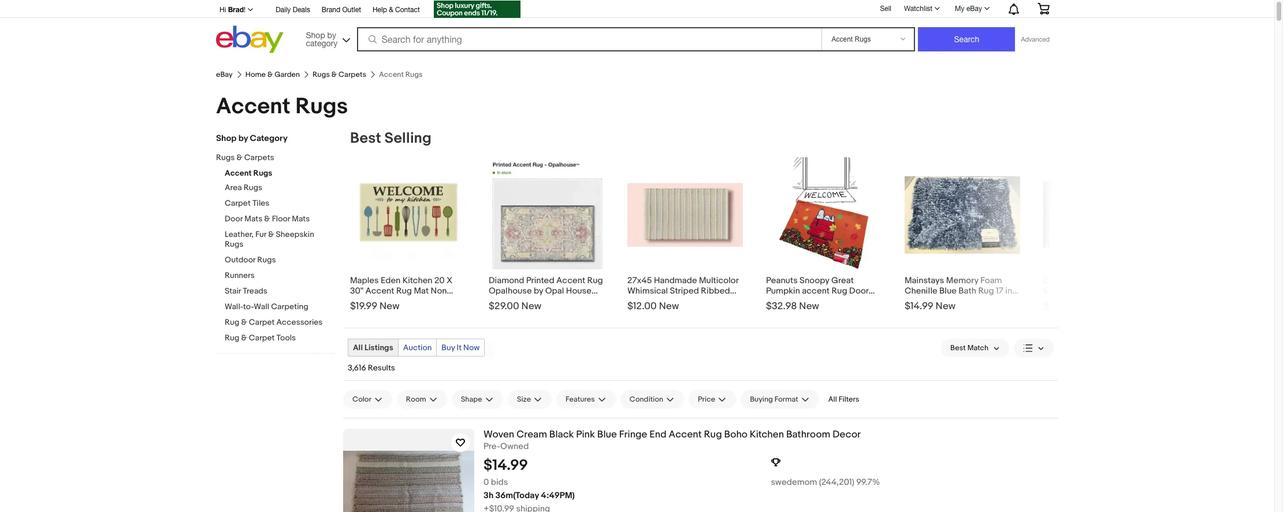 Task type: describe. For each thing, give the bounding box(es) containing it.
best selling
[[350, 129, 432, 147]]

chenille
[[905, 286, 938, 297]]

boho
[[725, 429, 748, 440]]

rug & carpet tools link
[[225, 333, 335, 344]]

color
[[353, 395, 372, 404]]

daily deals
[[276, 6, 310, 14]]

rugs up tiles
[[244, 183, 263, 192]]

shape button
[[452, 390, 503, 409]]

rugs down the category
[[313, 70, 330, 79]]

27x45
[[628, 275, 652, 286]]

area
[[225, 183, 242, 192]]

category
[[250, 133, 288, 144]]

carpet inside peanuts snoopy great pumpkin accent rug door carpet 20in x32in
[[767, 296, 794, 307]]

best match
[[951, 343, 989, 353]]

daily
[[276, 6, 291, 14]]

mainstays memory foam chenille blue bath rug 17 in in image
[[905, 177, 1021, 254]]

brad
[[228, 5, 244, 14]]

accent
[[803, 286, 830, 297]]

filters
[[839, 395, 860, 404]]

fringe
[[620, 429, 648, 440]]

$32.98
[[767, 301, 797, 312]]

woven cream black pink blue fringe end accent rug boho kitchen bathroom decor image
[[343, 429, 475, 512]]

carpeting
[[271, 302, 309, 312]]

snoopy
[[800, 275, 830, 286]]

ebay inside the my ebay link
[[967, 5, 983, 13]]

size
[[517, 395, 531, 404]]

whimsical
[[628, 286, 668, 297]]

best for best match
[[951, 343, 966, 353]]

great
[[832, 275, 854, 286]]

1 vertical spatial rugs & carpets link
[[216, 153, 326, 164]]

shop for shop by category
[[306, 30, 325, 40]]

(today
[[513, 490, 539, 501]]

auction link
[[399, 339, 437, 356]]

opal
[[546, 286, 564, 297]]

home & garden link
[[246, 70, 300, 79]]

17
[[997, 286, 1004, 297]]

x
[[535, 296, 540, 307]]

2 mats from the left
[[292, 214, 310, 224]]

rug inside mainstays memory foam chenille blue bath rug 17 in in
[[979, 286, 995, 297]]

1 vertical spatial ebay
[[216, 70, 233, 79]]

ebay link
[[216, 70, 233, 79]]

watchlist link
[[898, 2, 946, 16]]

45in)
[[542, 296, 561, 307]]

brand outlet
[[322, 6, 361, 14]]

sell link
[[875, 4, 897, 13]]

advanced link
[[1016, 28, 1056, 51]]

maples eden kitchen 20 x 30" accent rug mat non skid slip nylon washable floral image
[[350, 171, 466, 259]]

$14.99 for $14.99 new
[[905, 301, 934, 312]]

wall-
[[225, 302, 243, 312]]

outdoor
[[225, 255, 256, 265]]

view: list view image
[[1024, 342, 1045, 354]]

opalhouse accent rug mix scatter 24 inches x 36 inches indoor outdoor striped image
[[1044, 182, 1160, 248]]

ribbed
[[701, 286, 731, 297]]

swedemom
[[771, 477, 818, 488]]

all listings
[[353, 343, 394, 353]]

diamond
[[489, 275, 525, 286]]

end
[[650, 429, 667, 440]]

0 vertical spatial rugs & carpets link
[[313, 70, 366, 79]]

bath
[[959, 286, 977, 297]]

leather,
[[225, 229, 254, 239]]

deals
[[293, 6, 310, 14]]

door mats & floor mats link
[[225, 214, 335, 225]]

accent inside woven cream black pink blue fringe end accent rug boho kitchen bathroom decor pre-owned
[[669, 429, 702, 440]]

owned
[[501, 441, 529, 452]]

carpet tiles link
[[225, 198, 335, 209]]

3h
[[484, 490, 494, 501]]

accessories
[[277, 317, 323, 327]]

2'1"
[[489, 296, 501, 307]]

shop by category banner
[[213, 0, 1059, 56]]

rugs up outdoor
[[225, 239, 244, 249]]

27x45 handmade multicolor whimsical striped ribbed accent rug - pillowfort image
[[628, 183, 743, 247]]

results
[[368, 363, 395, 373]]

mainstays
[[905, 275, 945, 286]]

rugs up area
[[216, 153, 235, 162]]

new for $32.98 new
[[800, 301, 820, 312]]

& inside account navigation
[[389, 6, 394, 14]]

printed
[[526, 275, 555, 286]]

blue for pink
[[598, 429, 617, 440]]

by inside the diamond printed accent rug opalhouse by opal house 2'1" '9" (27in x 45in)
[[534, 286, 544, 297]]

my ebay link
[[949, 2, 995, 16]]

$29.00 new
[[489, 301, 542, 312]]

account navigation
[[213, 0, 1059, 20]]

woven
[[484, 429, 515, 440]]

by for category
[[239, 133, 248, 144]]

leather, fur & sheepskin rugs link
[[225, 229, 335, 250]]

help & contact link
[[373, 4, 420, 17]]

buying format button
[[741, 390, 820, 409]]

$14.99 0 bids 3h 36m (today 4:49pm)
[[484, 457, 575, 501]]

x32in
[[815, 296, 838, 307]]

1 mats from the left
[[245, 214, 263, 224]]

buy it now link
[[437, 339, 485, 356]]

pumpkin
[[767, 286, 801, 297]]

best for best selling
[[350, 129, 381, 147]]

rug inside the diamond printed accent rug opalhouse by opal house 2'1" '9" (27in x 45in)
[[588, 275, 603, 286]]

$14.99 new
[[905, 301, 956, 312]]

Search for anything text field
[[359, 28, 820, 50]]

match
[[968, 343, 989, 353]]

mainstays memory foam chenille blue bath rug 17 in in link
[[905, 273, 1021, 307]]

$14.99 for $14.99 0 bids 3h 36m (today 4:49pm)
[[484, 457, 528, 474]]

peanuts snoopy great pumpkin accent rug door carpet 20in x32in image
[[779, 157, 869, 273]]

black
[[550, 429, 574, 440]]

contact
[[395, 6, 420, 14]]

get the coupon image
[[434, 1, 521, 18]]



Task type: vqa. For each thing, say whether or not it's contained in the screenshot.
'gasket makers/removers/sealers' link
no



Task type: locate. For each thing, give the bounding box(es) containing it.
6 new from the left
[[1078, 301, 1098, 312]]

accent up 45in)
[[557, 275, 586, 286]]

by for category
[[328, 30, 336, 40]]

carpet
[[225, 198, 251, 208], [767, 296, 794, 307], [249, 317, 275, 327], [249, 333, 275, 343]]

all listings link
[[349, 339, 398, 356]]

1 vertical spatial best
[[951, 343, 966, 353]]

best left match
[[951, 343, 966, 353]]

0 horizontal spatial all
[[353, 343, 363, 353]]

$12.00
[[628, 301, 657, 312]]

all for all listings
[[353, 343, 363, 353]]

price button
[[689, 390, 737, 409]]

5 new from the left
[[936, 301, 956, 312]]

carpets for rugs & carpets
[[339, 70, 366, 79]]

rug inside 27x45 handmade multicolor whimsical striped ribbed accent rug - pillowfort
[[659, 296, 674, 307]]

1 vertical spatial door
[[850, 286, 869, 297]]

fur
[[256, 229, 267, 239]]

carpet down area
[[225, 198, 251, 208]]

4:49pm)
[[541, 490, 575, 501]]

shop inside the 'shop by category'
[[306, 30, 325, 40]]

home
[[246, 70, 266, 79]]

main content containing best selling
[[343, 129, 1173, 512]]

new for $29.00 new
[[522, 301, 542, 312]]

format
[[775, 395, 799, 404]]

0 vertical spatial shop
[[306, 30, 325, 40]]

$12.00 new
[[628, 301, 679, 312]]

door right x32in
[[850, 286, 869, 297]]

best match button
[[942, 339, 1010, 357]]

blue left bath
[[940, 286, 957, 297]]

new for $14.99 new
[[936, 301, 956, 312]]

rugs up area rugs link
[[254, 168, 273, 178]]

peanuts snoopy great pumpkin accent rug door carpet 20in x32in
[[767, 275, 869, 307]]

3 new from the left
[[659, 301, 679, 312]]

new left 45in)
[[522, 301, 542, 312]]

accent inside rugs & carpets accent rugs area rugs carpet tiles door mats & floor mats leather, fur & sheepskin rugs outdoor rugs runners stair treads wall-to-wall carpeting rug & carpet accessories rug & carpet tools
[[225, 168, 252, 178]]

features button
[[557, 390, 616, 409]]

0 vertical spatial carpets
[[339, 70, 366, 79]]

woven cream black pink blue fringe end accent rug boho kitchen bathroom decor pre-owned
[[484, 429, 861, 452]]

new right $19.99
[[380, 301, 400, 312]]

rugs & carpets
[[313, 70, 366, 79]]

shop down deals
[[306, 30, 325, 40]]

new for $19.99 new
[[380, 301, 400, 312]]

rug
[[588, 275, 603, 286], [832, 286, 848, 297], [979, 286, 995, 297], [659, 296, 674, 307], [225, 317, 239, 327], [225, 333, 239, 343], [704, 429, 722, 440]]

door inside rugs & carpets accent rugs area rugs carpet tiles door mats & floor mats leather, fur & sheepskin rugs outdoor rugs runners stair treads wall-to-wall carpeting rug & carpet accessories rug & carpet tools
[[225, 214, 243, 224]]

best inside dropdown button
[[951, 343, 966, 353]]

rugs up runners link
[[257, 255, 276, 265]]

shop by category button
[[301, 26, 353, 51]]

rugs & carpets link down category
[[216, 153, 326, 164]]

1 horizontal spatial blue
[[940, 286, 957, 297]]

shop left category
[[216, 133, 237, 144]]

0 horizontal spatial best
[[350, 129, 381, 147]]

cream
[[517, 429, 547, 440]]

buying format
[[750, 395, 799, 404]]

new right $28.50
[[1078, 301, 1098, 312]]

hi brad !
[[220, 5, 246, 14]]

$14.99 up bids
[[484, 457, 528, 474]]

carpet down rug & carpet accessories link
[[249, 333, 275, 343]]

rugs down rugs & carpets
[[296, 93, 348, 120]]

1 vertical spatial shop
[[216, 133, 237, 144]]

&
[[389, 6, 394, 14], [268, 70, 273, 79], [332, 70, 337, 79], [237, 153, 243, 162], [264, 214, 270, 224], [268, 229, 274, 239], [241, 317, 247, 327], [241, 333, 247, 343]]

1 horizontal spatial ebay
[[967, 5, 983, 13]]

features
[[566, 395, 595, 404]]

0 horizontal spatial door
[[225, 214, 243, 224]]

0 horizontal spatial shop
[[216, 133, 237, 144]]

1 horizontal spatial best
[[951, 343, 966, 353]]

price
[[698, 395, 716, 404]]

in
[[905, 296, 912, 307]]

0 vertical spatial door
[[225, 214, 243, 224]]

rugs & carpets accent rugs area rugs carpet tiles door mats & floor mats leather, fur & sheepskin rugs outdoor rugs runners stair treads wall-to-wall carpeting rug & carpet accessories rug & carpet tools
[[216, 153, 323, 343]]

mats
[[245, 214, 263, 224], [292, 214, 310, 224]]

bids
[[491, 477, 508, 488]]

advanced
[[1022, 36, 1050, 43]]

1 vertical spatial $14.99
[[484, 457, 528, 474]]

auction
[[403, 343, 432, 353]]

none submit inside shop by category "banner"
[[919, 27, 1016, 51]]

rugs
[[313, 70, 330, 79], [296, 93, 348, 120], [216, 153, 235, 162], [254, 168, 273, 178], [244, 183, 263, 192], [225, 239, 244, 249], [257, 255, 276, 265]]

2 horizontal spatial by
[[534, 286, 544, 297]]

1 vertical spatial by
[[239, 133, 248, 144]]

shape
[[461, 395, 483, 404]]

shop for shop by category
[[216, 133, 237, 144]]

1 horizontal spatial shop
[[306, 30, 325, 40]]

blue inside woven cream black pink blue fringe end accent rug boho kitchen bathroom decor pre-owned
[[598, 429, 617, 440]]

0 vertical spatial best
[[350, 129, 381, 147]]

0 vertical spatial blue
[[940, 286, 957, 297]]

accent right end
[[669, 429, 702, 440]]

1 horizontal spatial all
[[829, 395, 838, 404]]

door inside peanuts snoopy great pumpkin accent rug door carpet 20in x32in
[[850, 286, 869, 297]]

mats up the sheepskin
[[292, 214, 310, 224]]

area rugs link
[[225, 183, 335, 194]]

buy
[[442, 343, 455, 353]]

help
[[373, 6, 387, 14]]

0 horizontal spatial by
[[239, 133, 248, 144]]

tiles
[[253, 198, 270, 208]]

$28.50 new
[[1044, 301, 1098, 312]]

1 horizontal spatial by
[[328, 30, 336, 40]]

blue right pink
[[598, 429, 617, 440]]

0 vertical spatial $14.99
[[905, 301, 934, 312]]

category
[[306, 38, 338, 48]]

carpet down wall at the bottom of page
[[249, 317, 275, 327]]

1 horizontal spatial $14.99
[[905, 301, 934, 312]]

by inside the 'shop by category'
[[328, 30, 336, 40]]

2 vertical spatial by
[[534, 286, 544, 297]]

pink
[[577, 429, 595, 440]]

0 horizontal spatial blue
[[598, 429, 617, 440]]

new down accent
[[800, 301, 820, 312]]

4 new from the left
[[800, 301, 820, 312]]

2 new from the left
[[522, 301, 542, 312]]

0 horizontal spatial mats
[[245, 214, 263, 224]]

1 horizontal spatial mats
[[292, 214, 310, 224]]

all left filters
[[829, 395, 838, 404]]

ebay left home
[[216, 70, 233, 79]]

brand
[[322, 6, 341, 14]]

1 horizontal spatial carpets
[[339, 70, 366, 79]]

wall
[[254, 302, 269, 312]]

buy it now
[[442, 343, 480, 353]]

by left opal
[[534, 286, 544, 297]]

floor
[[272, 214, 290, 224]]

1 new from the left
[[380, 301, 400, 312]]

outdoor rugs link
[[225, 255, 335, 266]]

36m
[[496, 490, 513, 501]]

diamond printed accent rug opalhouse by opal house 2'1" '9" (27in x 45in)
[[489, 275, 603, 307]]

best left selling
[[350, 129, 381, 147]]

swedemom (244,201) 99.7%
[[771, 477, 881, 488]]

by down brand
[[328, 30, 336, 40]]

new down chenille
[[936, 301, 956, 312]]

new
[[380, 301, 400, 312], [522, 301, 542, 312], [659, 301, 679, 312], [800, 301, 820, 312], [936, 301, 956, 312], [1078, 301, 1098, 312]]

striped
[[670, 286, 699, 297]]

blue for chenille
[[940, 286, 957, 297]]

$32.98 new
[[767, 301, 820, 312]]

all up 3,616
[[353, 343, 363, 353]]

home & garden
[[246, 70, 300, 79]]

treads
[[243, 286, 268, 296]]

tools
[[277, 333, 296, 343]]

1 vertical spatial all
[[829, 395, 838, 404]]

None submit
[[919, 27, 1016, 51]]

1 vertical spatial carpets
[[244, 153, 274, 162]]

new down striped on the bottom of the page
[[659, 301, 679, 312]]

watchlist
[[905, 5, 933, 13]]

pre-
[[484, 441, 501, 452]]

color button
[[343, 390, 392, 409]]

sell
[[881, 4, 892, 13]]

selling
[[385, 129, 432, 147]]

door up leather,
[[225, 214, 243, 224]]

0 horizontal spatial carpets
[[244, 153, 274, 162]]

room
[[406, 395, 426, 404]]

carpets inside rugs & carpets accent rugs area rugs carpet tiles door mats & floor mats leather, fur & sheepskin rugs outdoor rugs runners stair treads wall-to-wall carpeting rug & carpet accessories rug & carpet tools
[[244, 153, 274, 162]]

buying
[[750, 395, 773, 404]]

carpets for rugs & carpets accent rugs area rugs carpet tiles door mats & floor mats leather, fur & sheepskin rugs outdoor rugs runners stair treads wall-to-wall carpeting rug & carpet accessories rug & carpet tools
[[244, 153, 274, 162]]

best
[[350, 129, 381, 147], [951, 343, 966, 353]]

carpet down peanuts
[[767, 296, 794, 307]]

house
[[566, 286, 592, 297]]

accent up shop by category
[[216, 93, 291, 120]]

ebay
[[967, 5, 983, 13], [216, 70, 233, 79]]

diamond printed accent rug opalhouse by opal house 2'1" '9" (27in x 45in) image
[[489, 161, 605, 270]]

all inside button
[[829, 395, 838, 404]]

to-
[[243, 302, 254, 312]]

peanuts snoopy great pumpkin accent rug door carpet 20in x32in link
[[767, 273, 882, 307]]

0 vertical spatial by
[[328, 30, 336, 40]]

all filters button
[[824, 390, 864, 409]]

rug inside woven cream black pink blue fringe end accent rug boho kitchen bathroom decor pre-owned
[[704, 429, 722, 440]]

99.7%
[[857, 477, 881, 488]]

new for $28.50 new
[[1078, 301, 1098, 312]]

main content
[[343, 129, 1173, 512]]

size button
[[508, 390, 552, 409]]

$14.99 down chenille
[[905, 301, 934, 312]]

accent up area
[[225, 168, 252, 178]]

rug inside peanuts snoopy great pumpkin accent rug door carpet 20in x32in
[[832, 286, 848, 297]]

0 vertical spatial ebay
[[967, 5, 983, 13]]

diamond printed accent rug opalhouse by opal house 2'1" '9" (27in x 45in) link
[[489, 273, 605, 307]]

it
[[457, 343, 462, 353]]

carpets down shop by category
[[244, 153, 274, 162]]

0 horizontal spatial ebay
[[216, 70, 233, 79]]

1 horizontal spatial door
[[850, 286, 869, 297]]

top rated plus image
[[771, 458, 781, 467]]

new for $12.00 new
[[659, 301, 679, 312]]

hi
[[220, 6, 226, 14]]

rug & carpet accessories link
[[225, 317, 335, 328]]

accent inside the diamond printed accent rug opalhouse by opal house 2'1" '9" (27in x 45in)
[[557, 275, 586, 286]]

ebay right my
[[967, 5, 983, 13]]

!
[[244, 6, 246, 14]]

listings
[[365, 343, 394, 353]]

rugs & carpets link down the category
[[313, 70, 366, 79]]

$19.99 new
[[350, 301, 400, 312]]

0 vertical spatial all
[[353, 343, 363, 353]]

$29.00
[[489, 301, 520, 312]]

carpets down "shop by category" dropdown button
[[339, 70, 366, 79]]

all for all filters
[[829, 395, 838, 404]]

0 horizontal spatial $14.99
[[484, 457, 528, 474]]

accent inside 27x45 handmade multicolor whimsical striped ribbed accent rug - pillowfort
[[628, 296, 657, 307]]

accent down 27x45
[[628, 296, 657, 307]]

handmade
[[654, 275, 698, 286]]

$19.99
[[350, 301, 378, 312]]

by left category
[[239, 133, 248, 144]]

your shopping cart image
[[1038, 3, 1051, 14]]

blue inside mainstays memory foam chenille blue bath rug 17 in in
[[940, 286, 957, 297]]

$14.99 inside $14.99 0 bids 3h 36m (today 4:49pm)
[[484, 457, 528, 474]]

shop
[[306, 30, 325, 40], [216, 133, 237, 144]]

foam
[[981, 275, 1003, 286]]

'9"
[[503, 296, 513, 307]]

decor
[[833, 429, 861, 440]]

1 vertical spatial blue
[[598, 429, 617, 440]]

mats up fur
[[245, 214, 263, 224]]



